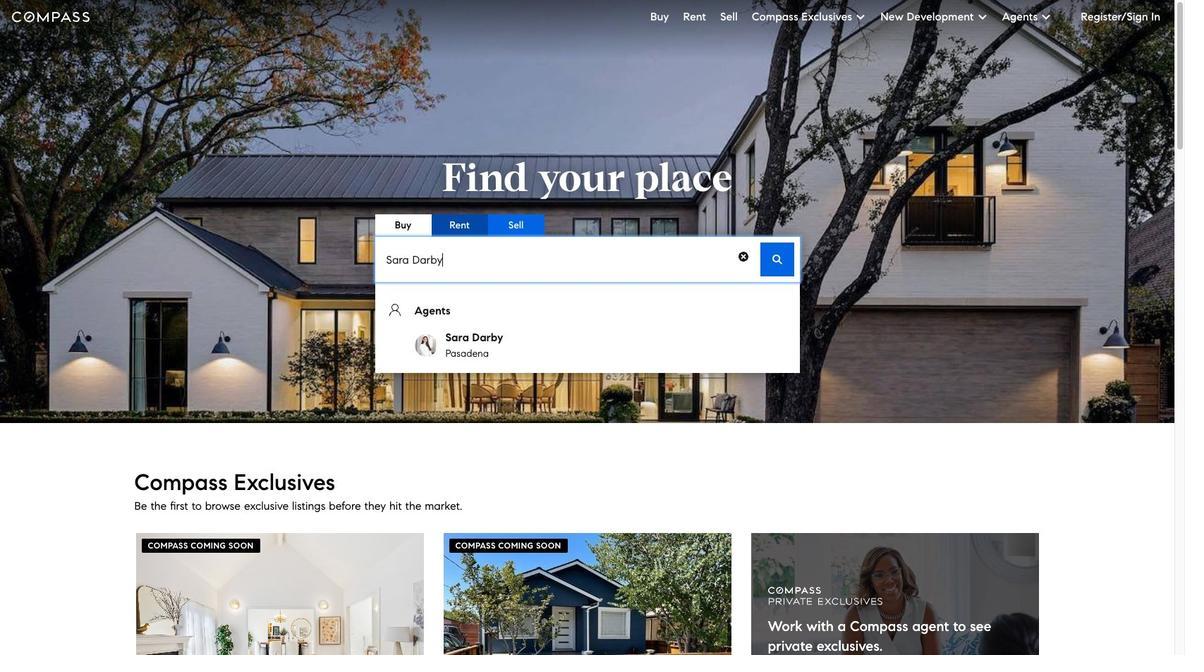 Task type: describe. For each thing, give the bounding box(es) containing it.
1  image from the left
[[136, 533, 424, 655]]

search image
[[771, 254, 783, 265]]

2  image from the left
[[443, 533, 731, 655]]



Task type: locate. For each thing, give the bounding box(es) containing it.
private exclusive image
[[751, 533, 1039, 655]]

 image
[[136, 533, 424, 655], [443, 533, 731, 655]]

1 horizontal spatial  image
[[443, 533, 731, 655]]

None radio
[[431, 214, 488, 237]]

clear image
[[738, 251, 755, 268]]

svg image
[[768, 586, 882, 606]]

option group
[[375, 214, 544, 237]]

None radio
[[375, 214, 431, 237], [488, 214, 544, 237], [375, 214, 431, 237], [488, 214, 544, 237]]

city, zip, address, school text field
[[381, 243, 732, 277]]

0 horizontal spatial  image
[[136, 533, 424, 655]]



